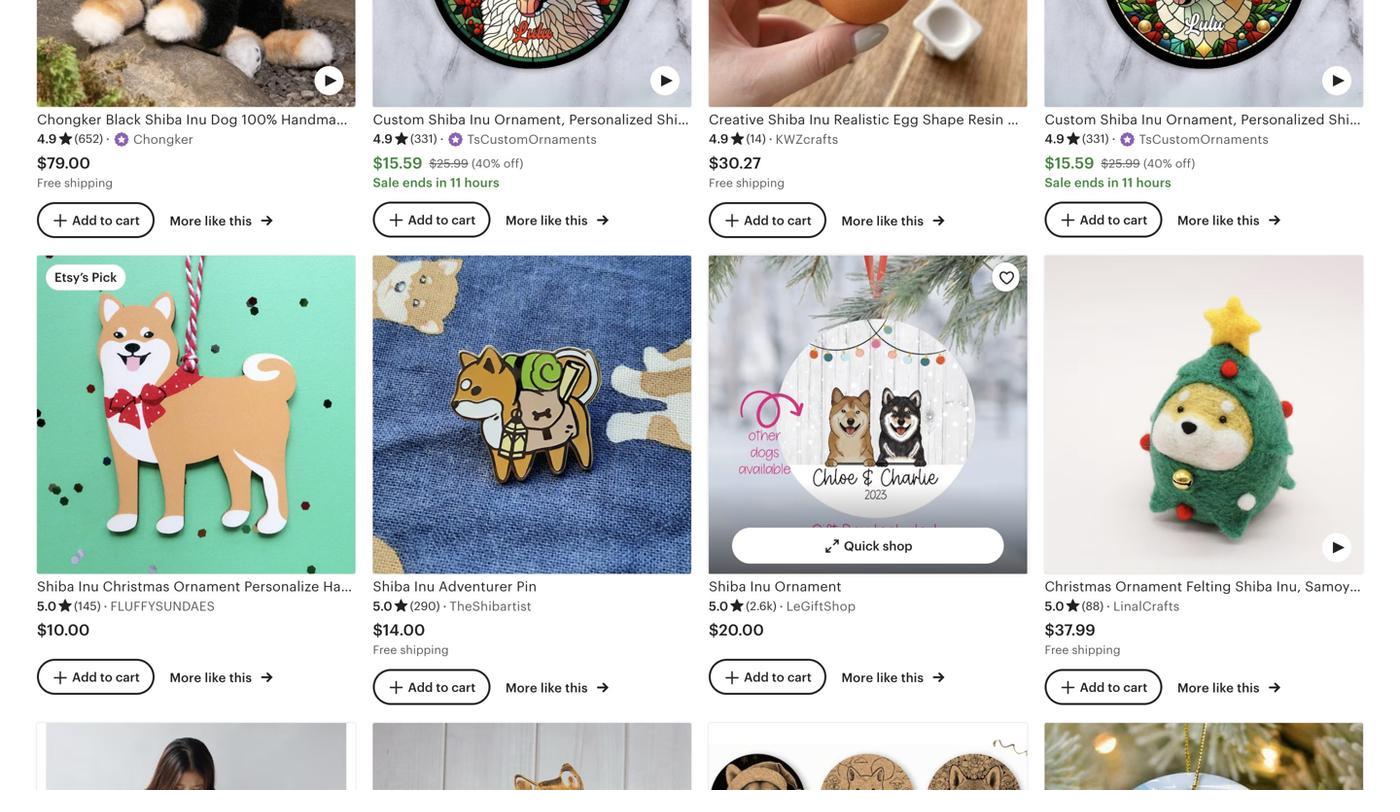 Task type: describe. For each thing, give the bounding box(es) containing it.
2 desk from the left
[[1090, 112, 1122, 127]]

(652)
[[74, 132, 103, 145]]

(290)
[[410, 600, 440, 613]]

$ inside $ 14.00 free shipping
[[373, 622, 383, 639]]

cart for 30.27
[[787, 213, 812, 228]]

more like this for 79.00
[[170, 214, 255, 228]]

quick shop button for 14.00
[[473, 528, 591, 564]]

product video element for shiba inu, coasters gift, set of 6, cork coasters with holder, absorbent coasters for dog lovers, personalized drink coasters - ca039 image on the right
[[709, 723, 1027, 791]]

(40% for 2nd custom shiba inu ornament, personalized shiba dog ornament, dog christmas ornament, shiba inu owner xmas gift, gift for dog owner, doge gift image
[[1143, 157, 1172, 170]]

2 custom shiba inu ornament, personalized shiba dog ornament, dog christmas ornament, shiba inu owner xmas gift, gift for dog owner, doge gift image from the left
[[1045, 0, 1363, 107]]

quick for 30.27
[[844, 72, 880, 86]]

4.9 for first custom shiba inu ornament, personalized shiba dog ornament, dog christmas ornament, shiba inu owner xmas gift, gift for dog owner, doge gift image from the left
[[373, 132, 393, 146]]

this for 37.99
[[1237, 681, 1260, 696]]

shop for 37.99
[[1219, 539, 1249, 554]]

add to cart for 37.99
[[1080, 681, 1148, 695]]

creative
[[709, 112, 764, 127]]

(331) for product video element associated with 2nd custom shiba inu ornament, personalized shiba dog ornament, dog christmas ornament, shiba inu owner xmas gift, gift for dog owner, doge gift image
[[1082, 132, 1109, 145]]

quick shop for 10.00
[[172, 539, 241, 554]]

free for 14.00
[[373, 644, 397, 657]]

shiba inu, coasters gift, set of 6, cork coasters with holder, absorbent coasters for dog lovers, personalized drink coasters - ca039 image
[[709, 723, 1027, 791]]

creative shiba inu realistic egg shape resin desk decor, desk ornament, shiba inu lover gifts image
[[709, 0, 1027, 107]]

quick shop for 30.27
[[844, 72, 913, 86]]

product video element for 2nd custom shiba inu ornament, personalized shiba dog ornament, dog christmas ornament, shiba inu owner xmas gift, gift for dog owner, doge gift image
[[1045, 0, 1363, 107]]

add for 20.00
[[744, 671, 769, 685]]

20.00
[[719, 622, 764, 639]]

inu left lover
[[1242, 112, 1263, 127]]

shop for 79.00
[[211, 72, 241, 86]]

add to cart button for 20.00
[[709, 659, 826, 696]]

$ 37.99 free shipping
[[1045, 622, 1121, 657]]

inu up (290)
[[414, 579, 435, 595]]

quick for 37.99
[[1180, 539, 1216, 554]]

shiba inu adventurer pin image
[[373, 256, 691, 574]]

4.9 for 2nd custom shiba inu ornament, personalized shiba dog ornament, dog christmas ornament, shiba inu owner xmas gift, gift for dog owner, doge gift image
[[1045, 132, 1065, 146]]

1 11 from the left
[[450, 175, 461, 190]]

chongker black shiba inu dog 100% handmade realistic stuffed dog plush dog toy for women kids dog lovers image
[[37, 0, 355, 107]]

2 11 from the left
[[1122, 175, 1133, 190]]

$ 20.00
[[709, 622, 764, 639]]

to for 14.00
[[436, 681, 448, 695]]

shiba inu ornament
[[709, 579, 842, 595]]

lover
[[1266, 112, 1303, 127]]

2 in from the left
[[1108, 175, 1119, 190]]

ornament
[[775, 579, 842, 595]]

ends for 2nd custom shiba inu ornament, personalized shiba dog ornament, dog christmas ornament, shiba inu owner xmas gift, gift for dog owner, doge gift image
[[1074, 175, 1104, 190]]

more like this link for 79.00
[[170, 210, 273, 230]]

$ 10.00
[[37, 622, 90, 639]]

more for 20.00
[[842, 671, 873, 686]]

shop for 10.00
[[211, 539, 241, 554]]

shiba inu adventurer pin
[[373, 579, 537, 595]]

(2.6k)
[[746, 600, 777, 613]]

quick shop button for 20.00
[[727, 528, 1009, 564]]

quick shop button for 30.27
[[809, 61, 927, 97]]

etsy's
[[54, 270, 89, 285]]

shiba right ornament,
[[1201, 112, 1238, 127]]

more like this link for 14.00
[[506, 677, 609, 698]]

$ inside "$ 37.99 free shipping"
[[1045, 622, 1055, 639]]

quick shop for 37.99
[[1180, 539, 1249, 554]]

quick for 10.00
[[172, 539, 208, 554]]

more like this link for 20.00
[[842, 667, 944, 687]]

5.0 for 10.00
[[37, 599, 57, 614]]

like for 79.00
[[205, 214, 226, 228]]

decor,
[[1043, 112, 1086, 127]]

add for 79.00
[[72, 213, 97, 228]]

shape
[[923, 112, 964, 127]]

add to cart button for 14.00
[[373, 670, 490, 706]]

37.99
[[1055, 622, 1096, 639]]

sale for first custom shiba inu ornament, personalized shiba dog ornament, dog christmas ornament, shiba inu owner xmas gift, gift for dog owner, doge gift image from the left's product video element
[[373, 175, 399, 190]]

quick for 79.00
[[172, 72, 208, 86]]

resin
[[968, 112, 1004, 127]]

this for 14.00
[[565, 681, 588, 696]]

add to cart for 79.00
[[72, 213, 140, 228]]

to for 20.00
[[772, 671, 784, 685]]

$ 79.00 free shipping
[[37, 154, 113, 190]]

to for 79.00
[[100, 213, 113, 228]]

shiba inu christmas ornament personalize handmade wooden shiba dog ornament christmas tree ornament personalized gift for shiba inu lovers image
[[37, 256, 355, 574]]

quick shop for 20.00
[[844, 539, 913, 554]]

more for 30.27
[[842, 214, 873, 228]]

more like this for 30.27
[[842, 214, 927, 228]]

more like this for 14.00
[[506, 681, 591, 696]]

add to cart for 14.00
[[408, 681, 476, 695]]

(331) for first custom shiba inu ornament, personalized shiba dog ornament, dog christmas ornament, shiba inu owner xmas gift, gift for dog owner, doge gift image from the left's product video element
[[410, 132, 437, 145]]

more for 14.00
[[506, 681, 537, 696]]

10.00
[[47, 622, 90, 639]]

add for 30.27
[[744, 213, 769, 228]]

product video element for the shiba inu corten steel dog silhouette | rust art | garden décor | pet memorial | spring garden gift | my metal rescue image
[[373, 723, 691, 791]]

79.00
[[47, 154, 90, 172]]

product video element for chongker black shiba inu dog 100% handmade realistic stuffed dog plush dog toy for women kids dog lovers image
[[37, 0, 355, 107]]

product video element for first custom shiba inu ornament, personalized shiba dog ornament, dog christmas ornament, shiba inu owner xmas gift, gift for dog owner, doge gift image from the left
[[373, 0, 691, 107]]

adorable shiba inu tee | cute dog lover shirt | soft cotton | unisex fit | perfect gift for pet owners | kawaii shiba graphic top" image
[[37, 723, 355, 791]]

egg
[[893, 112, 919, 127]]

like for 14.00
[[541, 681, 562, 696]]

3 4.9 from the left
[[709, 132, 729, 146]]

5.0 for 37.99
[[1045, 599, 1064, 614]]

add to cart button for 30.27
[[709, 202, 826, 238]]

cart for 10.00
[[116, 671, 140, 685]]

more like this link for 37.99
[[1177, 677, 1280, 698]]

ends for first custom shiba inu ornament, personalized shiba dog ornament, dog christmas ornament, shiba inu owner xmas gift, gift for dog owner, doge gift image from the left
[[403, 175, 433, 190]]

more for 10.00
[[170, 671, 201, 686]]

christmas ornament felting shiba inu, samoyed gifts for dog lovers, keychain fridge magnet brooch pin gifts x'mas new year exchange presents image
[[1045, 256, 1363, 574]]

add to cart for 30.27
[[744, 213, 812, 228]]



Task type: vqa. For each thing, say whether or not it's contained in the screenshot.
shipping inside $ 37.99 Free Shipping
yes



Task type: locate. For each thing, give the bounding box(es) containing it.
0 horizontal spatial (40%
[[472, 157, 500, 170]]

off)
[[503, 157, 524, 170], [1175, 157, 1195, 170]]

(331)
[[410, 132, 437, 145], [1082, 132, 1109, 145]]

1 horizontal spatial off)
[[1175, 157, 1195, 170]]

like for 30.27
[[877, 214, 898, 228]]

free inside $ 79.00 free shipping
[[37, 176, 61, 190]]

inu left realistic
[[809, 112, 830, 127]]

add to cart for 10.00
[[72, 671, 140, 685]]

hours
[[464, 175, 500, 190], [1136, 175, 1171, 190]]

shipping for 14.00
[[400, 644, 449, 657]]

shipping for 30.27
[[736, 176, 785, 190]]

2 (40% from the left
[[1143, 157, 1172, 170]]

like for 20.00
[[877, 671, 898, 686]]

1 15.59 from the left
[[383, 154, 422, 172]]

5.0 for 20.00
[[709, 599, 728, 614]]

add for 37.99
[[1080, 681, 1105, 695]]

free inside $ 30.27 free shipping
[[709, 176, 733, 190]]

more like this link for 10.00
[[170, 667, 273, 687]]

this for 79.00
[[229, 214, 252, 228]]

4 4.9 from the left
[[1045, 132, 1065, 146]]

shiba inu corten steel dog silhouette | rust art | garden décor | pet memorial | spring garden gift | my metal rescue image
[[373, 723, 691, 791]]

quick shop for 14.00
[[508, 539, 577, 554]]

0 horizontal spatial off)
[[503, 157, 524, 170]]

1 horizontal spatial custom shiba inu ornament, personalized shiba dog ornament, dog christmas ornament, shiba inu owner xmas gift, gift for dog owner, doge gift image
[[1045, 0, 1363, 107]]

1 horizontal spatial ends
[[1074, 175, 1104, 190]]

1 horizontal spatial $ 15.59 $ 25.99 (40% off) sale ends in 11 hours
[[1045, 154, 1195, 190]]

pin
[[517, 579, 537, 595]]

0 horizontal spatial 25.99
[[437, 157, 468, 170]]

0 horizontal spatial 15.59
[[383, 154, 422, 172]]

1 horizontal spatial 25.99
[[1109, 157, 1140, 170]]

0 horizontal spatial hours
[[464, 175, 500, 190]]

shop for 20.00
[[883, 539, 913, 554]]

add to cart button
[[373, 202, 490, 238], [1045, 202, 1162, 238], [37, 202, 154, 238], [709, 202, 826, 238], [37, 659, 154, 696], [709, 659, 826, 696], [373, 670, 490, 706], [1045, 670, 1162, 706]]

desk right resin
[[1008, 112, 1039, 127]]

more like this for 10.00
[[170, 671, 255, 686]]

1 hours from the left
[[464, 175, 500, 190]]

(145)
[[74, 600, 101, 613]]

cart for 37.99
[[1123, 681, 1148, 695]]

25.99
[[437, 157, 468, 170], [1109, 157, 1140, 170]]

more
[[506, 213, 537, 228], [1177, 213, 1209, 228], [170, 214, 201, 228], [842, 214, 873, 228], [170, 671, 201, 686], [842, 671, 873, 686], [506, 681, 537, 696], [1177, 681, 1209, 696]]

shipping down 79.00
[[64, 176, 113, 190]]

5.0 up $ 10.00
[[37, 599, 57, 614]]

1 horizontal spatial hours
[[1136, 175, 1171, 190]]

1 ends from the left
[[403, 175, 433, 190]]

product video element
[[37, 0, 355, 107], [373, 0, 691, 107], [1045, 0, 1363, 107], [1045, 256, 1363, 574], [373, 723, 691, 791], [709, 723, 1027, 791]]

more like this for 20.00
[[842, 671, 927, 686]]

0 horizontal spatial sale
[[373, 175, 399, 190]]

inu up (2.6k)
[[750, 579, 771, 595]]

1 horizontal spatial 11
[[1122, 175, 1133, 190]]

2 hours from the left
[[1136, 175, 1171, 190]]

3 5.0 from the left
[[709, 599, 728, 614]]

etsy's pick
[[54, 270, 117, 285]]

shipping down 30.27
[[736, 176, 785, 190]]

quick
[[172, 72, 208, 86], [508, 72, 544, 86], [844, 72, 880, 86], [1180, 72, 1216, 86], [172, 539, 208, 554], [508, 539, 544, 554], [844, 539, 880, 554], [1180, 539, 1216, 554]]

add to cart for 20.00
[[744, 671, 812, 685]]

0 horizontal spatial 11
[[450, 175, 461, 190]]

$ 30.27 free shipping
[[709, 154, 785, 190]]

1 horizontal spatial in
[[1108, 175, 1119, 190]]

add for 10.00
[[72, 671, 97, 685]]

to for 10.00
[[100, 671, 113, 685]]

shiba up (2.6k)
[[709, 579, 746, 595]]

realistic
[[834, 112, 889, 127]]

ends
[[403, 175, 433, 190], [1074, 175, 1104, 190]]

$
[[37, 154, 47, 172], [373, 154, 383, 172], [709, 154, 719, 172], [1045, 154, 1055, 172], [429, 157, 437, 170], [1101, 157, 1109, 170], [37, 622, 47, 639], [373, 622, 383, 639], [709, 622, 719, 639], [1045, 622, 1055, 639]]

shipping for 79.00
[[64, 176, 113, 190]]

1 4.9 from the left
[[37, 132, 57, 146]]

product video element for 'christmas ornament felting shiba inu, samoyed gifts for dog lovers, keychain fridge magnet brooch pin gifts x'mas new year exchange presents' image
[[1045, 256, 1363, 574]]

this for 30.27
[[901, 214, 924, 228]]

like for 37.99
[[1212, 681, 1234, 696]]

like
[[541, 213, 562, 228], [1212, 213, 1234, 228], [205, 214, 226, 228], [877, 214, 898, 228], [205, 671, 226, 686], [877, 671, 898, 686], [541, 681, 562, 696], [1212, 681, 1234, 696]]

1 custom shiba inu ornament, personalized shiba dog ornament, dog christmas ornament, shiba inu owner xmas gift, gift for dog owner, doge gift image from the left
[[373, 0, 691, 107]]

(88)
[[1082, 600, 1104, 613]]

add
[[408, 213, 433, 227], [1080, 213, 1105, 227], [72, 213, 97, 228], [744, 213, 769, 228], [72, 671, 97, 685], [744, 671, 769, 685], [408, 681, 433, 695], [1080, 681, 1105, 695]]

quick shop button for 37.99
[[1145, 528, 1263, 564]]

cart for 14.00
[[452, 681, 476, 695]]

1 5.0 from the left
[[37, 599, 57, 614]]

creative shiba inu realistic egg shape resin desk decor, desk ornament, shiba inu lover gifts
[[709, 112, 1338, 127]]

shiba inu ornament image
[[709, 256, 1027, 574]]

more like this
[[506, 213, 591, 228], [1177, 213, 1263, 228], [170, 214, 255, 228], [842, 214, 927, 228], [170, 671, 255, 686], [842, 671, 927, 686], [506, 681, 591, 696], [1177, 681, 1263, 696]]

to for 37.99
[[1108, 681, 1120, 695]]

$ 14.00 free shipping
[[373, 622, 449, 657]]

this
[[565, 213, 588, 228], [1237, 213, 1260, 228], [229, 214, 252, 228], [901, 214, 924, 228], [229, 671, 252, 686], [901, 671, 924, 686], [565, 681, 588, 696], [1237, 681, 1260, 696]]

1 horizontal spatial sale
[[1045, 175, 1071, 190]]

shipping
[[64, 176, 113, 190], [736, 176, 785, 190], [400, 644, 449, 657], [1072, 644, 1121, 657]]

2 off) from the left
[[1175, 157, 1195, 170]]

(14)
[[746, 132, 766, 145]]

2 sale from the left
[[1045, 175, 1071, 190]]

more like this link for 30.27
[[842, 210, 944, 230]]

custom shiba inu ornament, personalized shiba dog ornament, dog christmas ornament, shiba inu owner xmas gift, gift for dog owner, doge gift image
[[373, 0, 691, 107], [1045, 0, 1363, 107]]

5.0 up $ 20.00
[[709, 599, 728, 614]]

4.9
[[37, 132, 57, 146], [373, 132, 393, 146], [709, 132, 729, 146], [1045, 132, 1065, 146]]

add to cart button for 79.00
[[37, 202, 154, 238]]

0 horizontal spatial desk
[[1008, 112, 1039, 127]]

shop for 30.27
[[883, 72, 913, 86]]

like for 10.00
[[205, 671, 226, 686]]

gifts
[[1307, 112, 1338, 127]]

add to cart button for 10.00
[[37, 659, 154, 696]]

shiba up (290)
[[373, 579, 410, 595]]

shipping inside $ 79.00 free shipping
[[64, 176, 113, 190]]

this for 20.00
[[901, 671, 924, 686]]

$ 15.59 $ 25.99 (40% off) sale ends in 11 hours
[[373, 154, 524, 190], [1045, 154, 1195, 190]]

more for 79.00
[[170, 214, 201, 228]]

quick shop for 79.00
[[172, 72, 241, 86]]

free down 14.00 at the bottom left of page
[[373, 644, 397, 657]]

0 horizontal spatial in
[[436, 175, 447, 190]]

free for 79.00
[[37, 176, 61, 190]]

1 25.99 from the left
[[437, 157, 468, 170]]

$ 15.59 $ 25.99 (40% off) sale ends in 11 hours for first custom shiba inu ornament, personalized shiba dog ornament, dog christmas ornament, shiba inu owner xmas gift, gift for dog owner, doge gift image from the left's product video element
[[373, 154, 524, 190]]

$ 15.59 $ 25.99 (40% off) sale ends in 11 hours for product video element associated with 2nd custom shiba inu ornament, personalized shiba dog ornament, dog christmas ornament, shiba inu owner xmas gift, gift for dog owner, doge gift image
[[1045, 154, 1195, 190]]

(40%
[[472, 157, 500, 170], [1143, 157, 1172, 170]]

(40% for first custom shiba inu ornament, personalized shiba dog ornament, dog christmas ornament, shiba inu owner xmas gift, gift for dog owner, doge gift image from the left
[[472, 157, 500, 170]]

free
[[37, 176, 61, 190], [709, 176, 733, 190], [373, 644, 397, 657], [1045, 644, 1069, 657]]

free for 30.27
[[709, 176, 733, 190]]

1 horizontal spatial desk
[[1090, 112, 1122, 127]]

free down 30.27
[[709, 176, 733, 190]]

30.27
[[719, 154, 761, 172]]

2 15.59 from the left
[[1055, 154, 1094, 172]]

quick for 14.00
[[508, 539, 544, 554]]

ornament,
[[1126, 112, 1197, 127]]

2 5.0 from the left
[[373, 599, 392, 614]]

2 ends from the left
[[1074, 175, 1104, 190]]

free down 79.00
[[37, 176, 61, 190]]

to for 30.27
[[772, 213, 784, 228]]

2 25.99 from the left
[[1109, 157, 1140, 170]]

5.0
[[37, 599, 57, 614], [373, 599, 392, 614], [709, 599, 728, 614], [1045, 599, 1064, 614]]

25.99 for first custom shiba inu ornament, personalized shiba dog ornament, dog christmas ornament, shiba inu owner xmas gift, gift for dog owner, doge gift image from the left
[[437, 157, 468, 170]]

1 off) from the left
[[503, 157, 524, 170]]

more like this link
[[506, 209, 609, 230], [1177, 209, 1280, 230], [170, 210, 273, 230], [842, 210, 944, 230], [170, 667, 273, 687], [842, 667, 944, 687], [506, 677, 609, 698], [1177, 677, 1280, 698]]

quick for 20.00
[[844, 539, 880, 554]]

desk
[[1008, 112, 1039, 127], [1090, 112, 1122, 127]]

quick shop button for 79.00
[[137, 61, 255, 97]]

4.9 for chongker black shiba inu dog 100% handmade realistic stuffed dog plush dog toy for women kids dog lovers image
[[37, 132, 57, 146]]

pick
[[92, 270, 117, 285]]

free for 37.99
[[1045, 644, 1069, 657]]

to
[[436, 213, 448, 227], [1108, 213, 1120, 227], [100, 213, 113, 228], [772, 213, 784, 228], [100, 671, 113, 685], [772, 671, 784, 685], [436, 681, 448, 695], [1108, 681, 1120, 695]]

shipping inside $ 30.27 free shipping
[[736, 176, 785, 190]]

cart for 79.00
[[116, 213, 140, 228]]

add to cart
[[408, 213, 476, 227], [1080, 213, 1148, 227], [72, 213, 140, 228], [744, 213, 812, 228], [72, 671, 140, 685], [744, 671, 812, 685], [408, 681, 476, 695], [1080, 681, 1148, 695]]

cart
[[452, 213, 476, 227], [1123, 213, 1148, 227], [116, 213, 140, 228], [787, 213, 812, 228], [116, 671, 140, 685], [787, 671, 812, 685], [452, 681, 476, 695], [1123, 681, 1148, 695]]

in
[[436, 175, 447, 190], [1108, 175, 1119, 190]]

shiba
[[768, 112, 805, 127], [1201, 112, 1238, 127], [373, 579, 410, 595], [709, 579, 746, 595]]

5.0 up 14.00 at the bottom left of page
[[373, 599, 392, 614]]

quick shop button
[[137, 61, 255, 97], [473, 61, 591, 97], [809, 61, 927, 97], [1145, 61, 1263, 97], [137, 528, 255, 564], [473, 528, 591, 564], [727, 528, 1009, 564], [1145, 528, 1263, 564]]

4 5.0 from the left
[[1045, 599, 1064, 614]]

2 (331) from the left
[[1082, 132, 1109, 145]]

more for 37.99
[[1177, 681, 1209, 696]]

shiba right the creative at the top right of the page
[[768, 112, 805, 127]]

25.99 for 2nd custom shiba inu ornament, personalized shiba dog ornament, dog christmas ornament, shiba inu owner xmas gift, gift for dog owner, doge gift image
[[1109, 157, 1140, 170]]

custom shiba inu ornament, personalized shiba inu christmas ornament, dog christmas ornament, with name dog memorial ornament, shiba inu image
[[1045, 723, 1363, 791]]

shipping inside "$ 37.99 free shipping"
[[1072, 644, 1121, 657]]

5.0 up 37.99 on the bottom of page
[[1045, 599, 1064, 614]]

adventurer
[[439, 579, 513, 595]]

0 horizontal spatial ends
[[403, 175, 433, 190]]

1 horizontal spatial (331)
[[1082, 132, 1109, 145]]

shipping inside $ 14.00 free shipping
[[400, 644, 449, 657]]

15.59
[[383, 154, 422, 172], [1055, 154, 1094, 172]]

2 4.9 from the left
[[373, 132, 393, 146]]

shipping down 37.99 on the bottom of page
[[1072, 644, 1121, 657]]

2 $ 15.59 $ 25.99 (40% off) sale ends in 11 hours from the left
[[1045, 154, 1195, 190]]

add for 14.00
[[408, 681, 433, 695]]

11
[[450, 175, 461, 190], [1122, 175, 1133, 190]]

cart for 20.00
[[787, 671, 812, 685]]

desk right decor,
[[1090, 112, 1122, 127]]

shop
[[211, 72, 241, 86], [547, 72, 577, 86], [883, 72, 913, 86], [1219, 72, 1249, 86], [211, 539, 241, 554], [547, 539, 577, 554], [883, 539, 913, 554], [1219, 539, 1249, 554]]

0 horizontal spatial custom shiba inu ornament, personalized shiba dog ornament, dog christmas ornament, shiba inu owner xmas gift, gift for dog owner, doge gift image
[[373, 0, 691, 107]]

1 desk from the left
[[1008, 112, 1039, 127]]

more like this for 37.99
[[1177, 681, 1263, 696]]

0 horizontal spatial (331)
[[410, 132, 437, 145]]

·
[[106, 132, 110, 146], [440, 132, 444, 146], [769, 132, 773, 146], [1112, 132, 1116, 146], [104, 599, 107, 614], [443, 599, 447, 614], [780, 599, 783, 614], [1107, 599, 1110, 614]]

free inside "$ 37.99 free shipping"
[[1045, 644, 1069, 657]]

free down 37.99 on the bottom of page
[[1045, 644, 1069, 657]]

sale for product video element associated with 2nd custom shiba inu ornament, personalized shiba dog ornament, dog christmas ornament, shiba inu owner xmas gift, gift for dog owner, doge gift image
[[1045, 175, 1071, 190]]

shipping down 14.00 at the bottom left of page
[[400, 644, 449, 657]]

$ inside $ 79.00 free shipping
[[37, 154, 47, 172]]

this for 10.00
[[229, 671, 252, 686]]

1 $ 15.59 $ 25.99 (40% off) sale ends in 11 hours from the left
[[373, 154, 524, 190]]

free inside $ 14.00 free shipping
[[373, 644, 397, 657]]

0 horizontal spatial $ 15.59 $ 25.99 (40% off) sale ends in 11 hours
[[373, 154, 524, 190]]

14.00
[[383, 622, 425, 639]]

1 horizontal spatial 15.59
[[1055, 154, 1094, 172]]

1 horizontal spatial (40%
[[1143, 157, 1172, 170]]

1 in from the left
[[436, 175, 447, 190]]

add to cart button for 37.99
[[1045, 670, 1162, 706]]

sale
[[373, 175, 399, 190], [1045, 175, 1071, 190]]

1 (331) from the left
[[410, 132, 437, 145]]

1 sale from the left
[[373, 175, 399, 190]]

$ inside $ 30.27 free shipping
[[709, 154, 719, 172]]

inu
[[809, 112, 830, 127], [1242, 112, 1263, 127], [414, 579, 435, 595], [750, 579, 771, 595]]

5.0 for 14.00
[[373, 599, 392, 614]]

quick shop
[[172, 72, 241, 86], [508, 72, 577, 86], [844, 72, 913, 86], [1180, 72, 1249, 86], [172, 539, 241, 554], [508, 539, 577, 554], [844, 539, 913, 554], [1180, 539, 1249, 554]]

1 (40% from the left
[[472, 157, 500, 170]]



